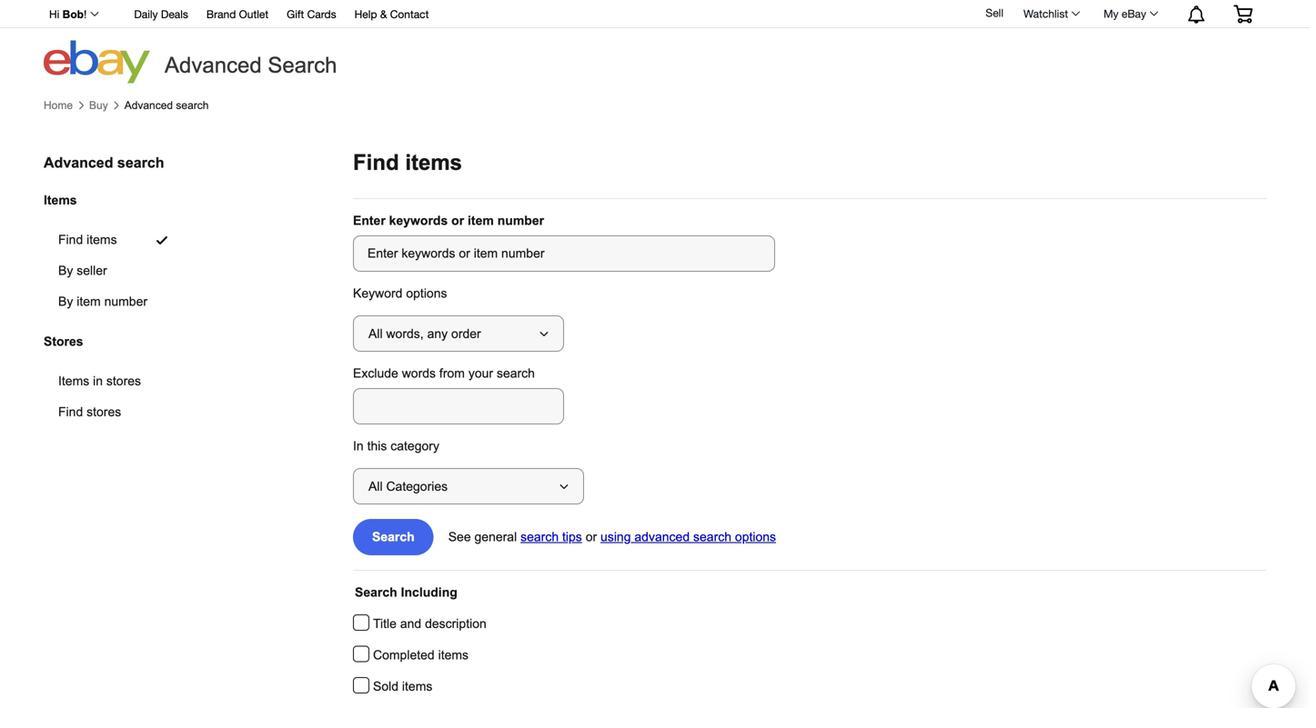 Task type: describe. For each thing, give the bounding box(es) containing it.
1 vertical spatial or
[[586, 530, 597, 545]]

by for by item number
[[58, 295, 73, 309]]

completed items
[[373, 649, 469, 663]]

1 vertical spatial options
[[735, 530, 776, 545]]

by item number
[[58, 295, 147, 309]]

home link
[[44, 99, 73, 112]]

using advanced search options link
[[601, 530, 776, 545]]

daily
[[134, 8, 158, 20]]

see general search tips or using advanced search options
[[448, 530, 776, 545]]

your
[[468, 367, 493, 381]]

Exclude words from your search text field
[[353, 389, 564, 425]]

cards
[[307, 8, 336, 20]]

hi bob !
[[49, 8, 87, 20]]

advanced
[[635, 530, 690, 545]]

seller
[[77, 264, 107, 278]]

buy
[[89, 99, 108, 111]]

and
[[400, 617, 421, 631]]

sell link
[[978, 6, 1012, 19]]

buy link
[[89, 99, 108, 112]]

stores inside the items in stores link
[[106, 374, 141, 389]]

stores
[[44, 335, 83, 349]]

1 vertical spatial item
[[77, 295, 101, 309]]

category
[[391, 440, 439, 454]]

find items link
[[44, 225, 191, 256]]

advanced search
[[165, 53, 337, 77]]

home
[[44, 99, 73, 111]]

find for the find items link
[[58, 233, 83, 247]]

including
[[401, 586, 458, 600]]

watchlist link
[[1014, 3, 1088, 25]]

help
[[355, 8, 377, 20]]

from
[[439, 367, 465, 381]]

search right your
[[497, 367, 535, 381]]

items for items
[[44, 193, 77, 208]]

0 vertical spatial advanced search
[[124, 99, 209, 111]]

Enter keywords or item number text field
[[353, 236, 775, 272]]

0 vertical spatial options
[[406, 287, 447, 301]]

sell
[[986, 6, 1004, 19]]

keyword options
[[353, 287, 447, 301]]

title and description
[[373, 617, 487, 631]]

search right advanced
[[693, 530, 732, 545]]

my
[[1104, 7, 1119, 20]]

daily deals link
[[134, 5, 188, 25]]

outlet
[[239, 8, 269, 20]]

keywords
[[389, 214, 448, 228]]

items down description
[[438, 649, 469, 663]]

my ebay
[[1104, 7, 1147, 20]]

search including
[[355, 586, 458, 600]]

items right sold
[[402, 680, 433, 694]]

search button
[[353, 520, 434, 556]]

find stores
[[58, 405, 121, 419]]

contact
[[390, 8, 429, 20]]

items up enter keywords or item number
[[405, 151, 462, 175]]

sold items
[[373, 680, 433, 694]]

search for search including
[[355, 586, 397, 600]]

help & contact link
[[355, 5, 429, 25]]

your shopping cart image
[[1233, 5, 1254, 23]]

this
[[367, 440, 387, 454]]

0 vertical spatial find items
[[353, 151, 462, 175]]

ebay
[[1122, 7, 1147, 20]]



Task type: vqa. For each thing, say whether or not it's contained in the screenshot.
all
no



Task type: locate. For each thing, give the bounding box(es) containing it.
or right the keywords
[[451, 214, 464, 228]]

enter keywords or item number
[[353, 214, 544, 228]]

brand outlet
[[206, 8, 269, 20]]

sold
[[373, 680, 399, 694]]

help & contact
[[355, 8, 429, 20]]

see
[[448, 530, 471, 545]]

items
[[405, 151, 462, 175], [87, 233, 117, 247], [438, 649, 469, 663], [402, 680, 433, 694]]

in this category
[[353, 440, 439, 454]]

items inside the find items link
[[87, 233, 117, 247]]

or right "tips"
[[586, 530, 597, 545]]

2 vertical spatial search
[[355, 586, 397, 600]]

1 vertical spatial by
[[58, 295, 73, 309]]

search
[[176, 99, 209, 111], [117, 155, 164, 171], [497, 367, 535, 381], [521, 530, 559, 545], [693, 530, 732, 545]]

search up search including
[[372, 530, 415, 545]]

0 vertical spatial advanced
[[165, 53, 262, 77]]

title
[[373, 617, 397, 631]]

exclude words from your search
[[353, 367, 535, 381]]

2 vertical spatial find
[[58, 405, 83, 419]]

brand
[[206, 8, 236, 20]]

1 horizontal spatial or
[[586, 530, 597, 545]]

search tips link
[[521, 530, 582, 545]]

my ebay link
[[1094, 3, 1167, 25]]

or
[[451, 214, 464, 228], [586, 530, 597, 545]]

1 vertical spatial find items
[[58, 233, 117, 247]]

1 vertical spatial stores
[[87, 405, 121, 419]]

search up title
[[355, 586, 397, 600]]

items in stores
[[58, 374, 141, 389]]

search for search button
[[372, 530, 415, 545]]

0 horizontal spatial or
[[451, 214, 464, 228]]

by seller link
[[44, 256, 191, 287]]

items up seller
[[87, 233, 117, 247]]

by
[[58, 264, 73, 278], [58, 295, 73, 309]]

1 vertical spatial advanced search
[[44, 155, 164, 171]]

search down advanced search
[[176, 99, 209, 111]]

1 by from the top
[[58, 264, 73, 278]]

banner containing sell
[[39, 0, 1267, 84]]

stores inside find stores link
[[87, 405, 121, 419]]

0 horizontal spatial options
[[406, 287, 447, 301]]

0 horizontal spatial find items
[[58, 233, 117, 247]]

words
[[402, 367, 436, 381]]

deals
[[161, 8, 188, 20]]

gift cards link
[[287, 5, 336, 25]]

0 vertical spatial number
[[497, 214, 544, 228]]

advanced down brand on the left
[[165, 53, 262, 77]]

find stores link
[[44, 397, 185, 428]]

0 vertical spatial find
[[353, 151, 399, 175]]

1 horizontal spatial find items
[[353, 151, 462, 175]]

stores down items in stores
[[87, 405, 121, 419]]

1 vertical spatial advanced
[[124, 99, 173, 111]]

exclude
[[353, 367, 398, 381]]

items
[[44, 193, 77, 208], [58, 374, 89, 389]]

item right the keywords
[[468, 214, 494, 228]]

tips
[[562, 530, 582, 545]]

bob
[[62, 8, 84, 20]]

2 vertical spatial advanced
[[44, 155, 113, 171]]

0 vertical spatial search
[[268, 53, 337, 77]]

number down by seller link
[[104, 295, 147, 309]]

item
[[468, 214, 494, 228], [77, 295, 101, 309]]

advanced search down buy link
[[44, 155, 164, 171]]

advanced search link
[[124, 99, 209, 112]]

find up enter
[[353, 151, 399, 175]]

in
[[353, 440, 364, 454]]

number up enter keywords or item number text box
[[497, 214, 544, 228]]

search down gift cards link
[[268, 53, 337, 77]]

by left seller
[[58, 264, 73, 278]]

enter
[[353, 214, 386, 228]]

daily deals
[[134, 8, 188, 20]]

find inside find stores link
[[58, 405, 83, 419]]

1 vertical spatial find
[[58, 233, 83, 247]]

by down by seller
[[58, 295, 73, 309]]

advanced search
[[124, 99, 209, 111], [44, 155, 164, 171]]

stores right in
[[106, 374, 141, 389]]

stores
[[106, 374, 141, 389], [87, 405, 121, 419]]

general
[[475, 530, 517, 545]]

0 vertical spatial by
[[58, 264, 73, 278]]

search inside the advanced search link
[[176, 99, 209, 111]]

gift cards
[[287, 8, 336, 20]]

0 horizontal spatial number
[[104, 295, 147, 309]]

account navigation
[[39, 0, 1267, 28]]

search inside search button
[[372, 530, 415, 545]]

0 vertical spatial or
[[451, 214, 464, 228]]

!
[[84, 8, 87, 20]]

number
[[497, 214, 544, 228], [104, 295, 147, 309]]

advanced down buy link
[[44, 155, 113, 171]]

banner
[[39, 0, 1267, 84]]

description
[[425, 617, 487, 631]]

&
[[380, 8, 387, 20]]

search
[[268, 53, 337, 77], [372, 530, 415, 545], [355, 586, 397, 600]]

1 horizontal spatial number
[[497, 214, 544, 228]]

find for find stores link
[[58, 405, 83, 419]]

0 vertical spatial item
[[468, 214, 494, 228]]

gift
[[287, 8, 304, 20]]

find items
[[353, 151, 462, 175], [58, 233, 117, 247]]

advanced right buy
[[124, 99, 173, 111]]

by item number link
[[44, 287, 191, 318]]

items for items in stores
[[58, 374, 89, 389]]

find
[[353, 151, 399, 175], [58, 233, 83, 247], [58, 405, 83, 419]]

by seller
[[58, 264, 107, 278]]

brand outlet link
[[206, 5, 269, 25]]

0 vertical spatial items
[[44, 193, 77, 208]]

1 vertical spatial search
[[372, 530, 415, 545]]

1 horizontal spatial item
[[468, 214, 494, 228]]

find items up seller
[[58, 233, 117, 247]]

items left in
[[58, 374, 89, 389]]

find items up the keywords
[[353, 151, 462, 175]]

item down seller
[[77, 295, 101, 309]]

1 vertical spatial number
[[104, 295, 147, 309]]

2 by from the top
[[58, 295, 73, 309]]

keyword
[[353, 287, 403, 301]]

0 horizontal spatial item
[[77, 295, 101, 309]]

using
[[601, 530, 631, 545]]

0 vertical spatial stores
[[106, 374, 141, 389]]

find down items in stores
[[58, 405, 83, 419]]

items in stores link
[[44, 366, 185, 397]]

watchlist
[[1024, 7, 1068, 20]]

items up the find items link
[[44, 193, 77, 208]]

find up by seller
[[58, 233, 83, 247]]

in
[[93, 374, 103, 389]]

advanced search right buy
[[124, 99, 209, 111]]

hi
[[49, 8, 59, 20]]

completed
[[373, 649, 435, 663]]

1 vertical spatial items
[[58, 374, 89, 389]]

by for by seller
[[58, 264, 73, 278]]

advanced
[[165, 53, 262, 77], [124, 99, 173, 111], [44, 155, 113, 171]]

1 horizontal spatial options
[[735, 530, 776, 545]]

search left "tips"
[[521, 530, 559, 545]]

options
[[406, 287, 447, 301], [735, 530, 776, 545]]

search down the advanced search link
[[117, 155, 164, 171]]



